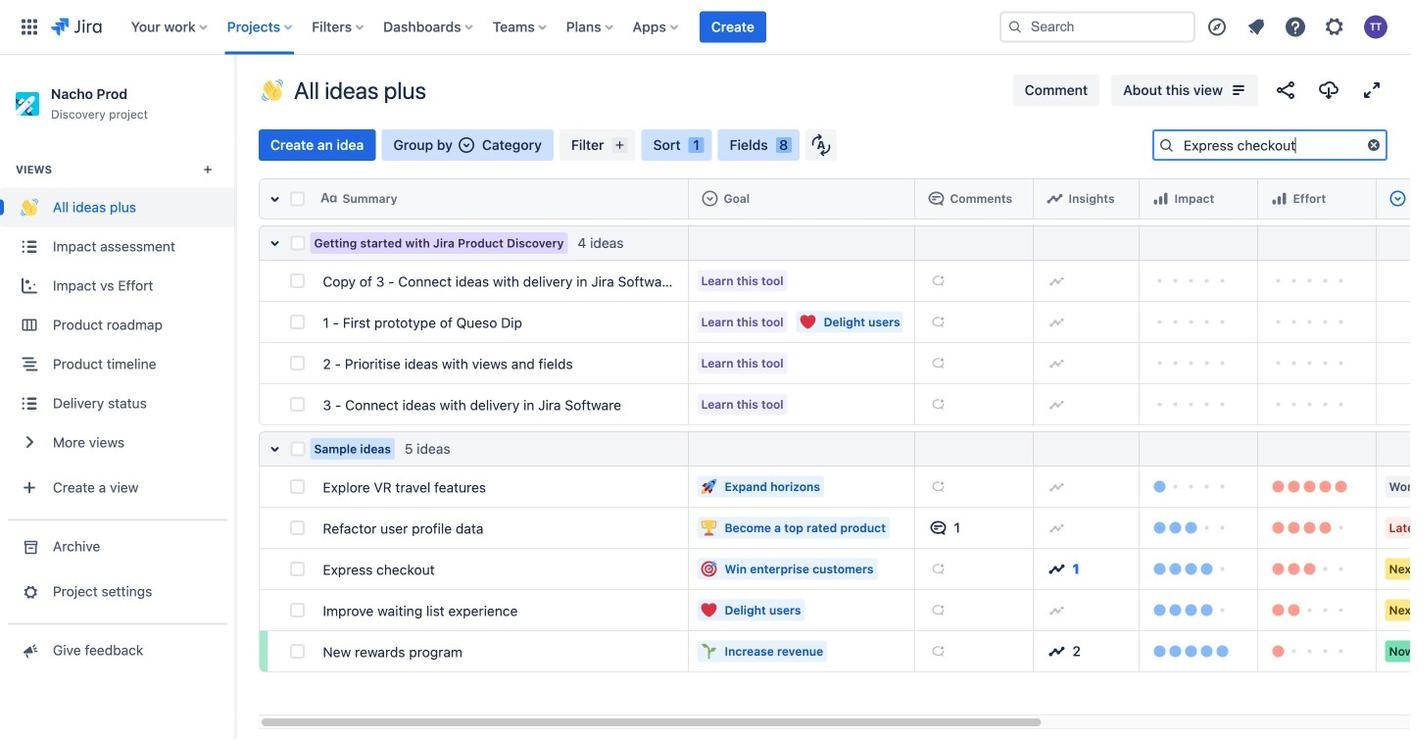 Task type: describe. For each thing, give the bounding box(es) containing it.
help image
[[1284, 15, 1308, 39]]

goal image
[[703, 191, 718, 206]]

insights image
[[1048, 191, 1063, 206]]

effort image
[[1272, 191, 1288, 206]]

single select dropdown image
[[459, 137, 474, 153]]

summary image
[[321, 191, 337, 206]]

discover atlassian products image
[[1206, 15, 1230, 39]]

show description image
[[1228, 78, 1251, 102]]

settings image
[[1324, 15, 1347, 39]]

:wave: image
[[262, 79, 283, 101]]

current project sidebar image
[[214, 78, 257, 118]]

search image
[[1008, 19, 1024, 35]]



Task type: locate. For each thing, give the bounding box(es) containing it.
appswitcher icon image
[[18, 15, 41, 39]]

expand image
[[1361, 78, 1384, 102]]

:wave: image
[[262, 79, 283, 101], [21, 199, 38, 216], [21, 199, 38, 216]]

autosave is enabled image
[[812, 133, 831, 157]]

banner
[[0, 0, 1412, 55]]

impact image
[[1154, 191, 1169, 206]]

comments image
[[929, 191, 945, 206]]

jira image
[[51, 15, 102, 39], [51, 15, 102, 39]]

Search field
[[1000, 11, 1196, 43]]

feedback image
[[19, 641, 40, 660]]

jira product discovery navigation element
[[0, 55, 235, 739]]

primary element
[[12, 0, 984, 54]]

your profile and settings image
[[1365, 15, 1388, 39]]

roadmap image
[[1391, 191, 1406, 206]]

notifications image
[[1245, 15, 1269, 39]]

:dart: image
[[702, 273, 717, 289]]

cell
[[689, 178, 916, 220], [916, 178, 1034, 220], [1034, 178, 1140, 220], [1140, 178, 1259, 220], [1259, 178, 1378, 220], [1378, 178, 1412, 220], [689, 226, 916, 261], [689, 226, 916, 261], [916, 226, 1034, 261], [916, 226, 1034, 261], [1034, 226, 1140, 261], [1034, 226, 1140, 261], [1140, 226, 1259, 261], [1140, 226, 1259, 261], [1259, 226, 1378, 261], [1259, 226, 1378, 261], [1378, 226, 1412, 261], [1378, 226, 1412, 261], [1378, 261, 1412, 302]]

group
[[0, 138, 235, 519]]

Find an idea in this view field
[[1179, 131, 1363, 159]]

add image
[[931, 273, 947, 289], [931, 273, 947, 289]]

:dart: image
[[702, 273, 717, 289]]

project settings image
[[19, 582, 40, 601]]

collapse all image
[[263, 187, 287, 211]]

insights image
[[1050, 273, 1065, 289]]

share image
[[1275, 78, 1298, 102]]

export image
[[1318, 78, 1341, 102]]



Task type: vqa. For each thing, say whether or not it's contained in the screenshot.
middle On
no



